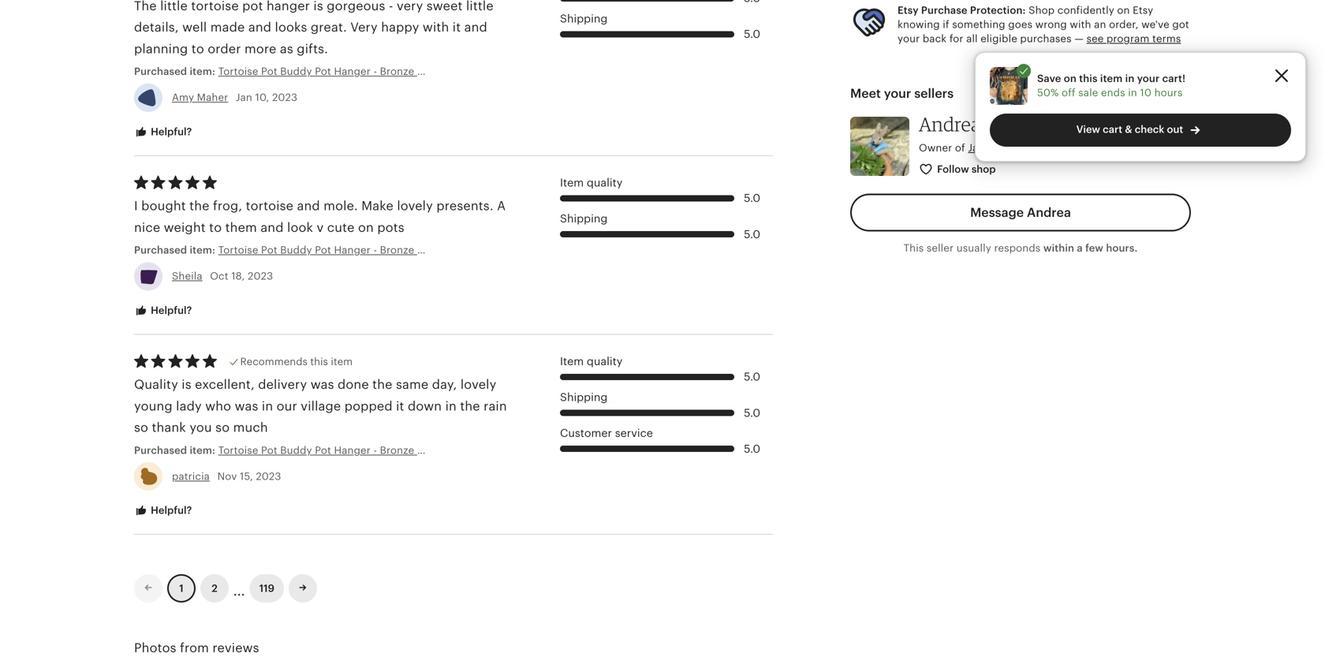 Task type: locate. For each thing, give the bounding box(es) containing it.
recommends this item
[[240, 356, 353, 368]]

purchased item: up amy
[[134, 66, 218, 77]]

item: down you
[[190, 445, 215, 456]]

it inside quality is excellent, delivery was done the same day, lovely young lady who was in our village popped it down in the rain so thank you so much
[[396, 399, 405, 413]]

as
[[280, 42, 294, 56]]

helpful? button down patricia link
[[122, 496, 204, 526]]

andrea inside andrea owner of jardinopia
[[919, 112, 981, 136]]

within
[[1044, 242, 1075, 254]]

it down same
[[396, 399, 405, 413]]

1 vertical spatial helpful? button
[[122, 296, 204, 325]]

3 shipping from the top
[[560, 391, 608, 404]]

follow shop button
[[908, 155, 1010, 184]]

photos
[[134, 641, 177, 656]]

the little tortoise pot hanger is gorgeous - very sweet little details, well made and looks great. very happy with it and planning to order more as gifts.
[[134, 0, 494, 56]]

0 vertical spatial on
[[1118, 4, 1131, 16]]

jardinopia
[[969, 142, 1020, 154]]

0 horizontal spatial tortoise
[[191, 0, 239, 13]]

patricia link
[[172, 471, 210, 483]]

happy
[[381, 20, 419, 34]]

weight
[[164, 221, 206, 235]]

1 horizontal spatial little
[[466, 0, 494, 13]]

was up village
[[311, 378, 334, 392]]

quality
[[134, 378, 178, 392]]

is
[[314, 0, 323, 13], [182, 378, 192, 392]]

3 helpful? from the top
[[148, 505, 192, 517]]

gorgeous
[[327, 0, 386, 13]]

item: for excellent,
[[190, 445, 215, 456]]

1 vertical spatial on
[[1064, 72, 1077, 84]]

down
[[408, 399, 442, 413]]

your up the 10
[[1138, 72, 1160, 84]]

presents.
[[437, 199, 494, 213]]

1 horizontal spatial your
[[1138, 72, 1160, 84]]

goes
[[1009, 18, 1033, 30]]

2 vertical spatial 2023
[[256, 471, 281, 483]]

2 item: from the top
[[190, 244, 215, 256]]

0 vertical spatial helpful? button
[[122, 117, 204, 147]]

0 vertical spatial it
[[453, 20, 461, 34]]

with inside the shop confidently on etsy knowing if something goes wrong with an order, we've got your back for all eligible purchases —
[[1070, 18, 1092, 30]]

2023 right "18,"
[[248, 270, 273, 282]]

so down the young on the bottom left of page
[[134, 421, 148, 435]]

0 vertical spatial item
[[1101, 72, 1123, 84]]

in
[[1126, 72, 1135, 84], [1129, 87, 1138, 99], [262, 399, 273, 413], [446, 399, 457, 413]]

purchased item: for bought
[[134, 244, 218, 256]]

little up the details,
[[160, 0, 188, 13]]

item: down the weight
[[190, 244, 215, 256]]

etsy up we've
[[1133, 4, 1154, 16]]

ends
[[1102, 87, 1126, 99]]

1 vertical spatial was
[[235, 399, 258, 413]]

1 vertical spatial purchased
[[134, 244, 187, 256]]

1 5.0 from the top
[[744, 28, 761, 40]]

to down well
[[192, 42, 204, 56]]

0 vertical spatial is
[[314, 0, 323, 13]]

on
[[1118, 4, 1131, 16], [1064, 72, 1077, 84], [358, 221, 374, 235]]

2023 right 15,
[[256, 471, 281, 483]]

2 vertical spatial purchased
[[134, 445, 187, 456]]

0 horizontal spatial andrea
[[919, 112, 981, 136]]

2 shipping from the top
[[560, 212, 608, 225]]

with
[[1070, 18, 1092, 30], [423, 20, 449, 34]]

0 horizontal spatial to
[[192, 42, 204, 56]]

helpful? button down amy
[[122, 117, 204, 147]]

2 vertical spatial the
[[460, 399, 480, 413]]

so right you
[[216, 421, 230, 435]]

knowing
[[898, 18, 941, 30]]

2 vertical spatial item:
[[190, 445, 215, 456]]

0 horizontal spatial lovely
[[397, 199, 433, 213]]

1 vertical spatial item:
[[190, 244, 215, 256]]

0 vertical spatial the
[[190, 199, 210, 213]]

tortoise up made
[[191, 0, 239, 13]]

0 horizontal spatial your
[[898, 33, 920, 45]]

purchased item: down the thank on the left of page
[[134, 445, 218, 456]]

etsy purchase protection:
[[898, 4, 1026, 16]]

to down frog,
[[209, 221, 222, 235]]

quality
[[587, 176, 623, 189], [587, 355, 623, 368]]

customer
[[560, 427, 612, 440]]

this seller usually responds within a few hours.
[[904, 242, 1138, 254]]

2 helpful? from the top
[[148, 304, 192, 316]]

1 vertical spatial the
[[373, 378, 393, 392]]

and
[[248, 20, 272, 34], [465, 20, 488, 34], [297, 199, 320, 213], [261, 221, 284, 235]]

1 etsy from the left
[[898, 4, 919, 16]]

purchased down planning
[[134, 66, 187, 77]]

item up ends
[[1101, 72, 1123, 84]]

0 vertical spatial item quality
[[560, 176, 623, 189]]

helpful? down sheila link
[[148, 304, 192, 316]]

on up order,
[[1118, 4, 1131, 16]]

and left look
[[261, 221, 284, 235]]

0 vertical spatial purchased
[[134, 66, 187, 77]]

3 purchased from the top
[[134, 445, 187, 456]]

on up off on the top right of the page
[[1064, 72, 1077, 84]]

0 horizontal spatial it
[[396, 399, 405, 413]]

2 vertical spatial purchased item:
[[134, 445, 218, 456]]

0 vertical spatial purchased item:
[[134, 66, 218, 77]]

was up the much
[[235, 399, 258, 413]]

1 item: from the top
[[190, 66, 215, 77]]

2 vertical spatial helpful?
[[148, 505, 192, 517]]

0 horizontal spatial with
[[423, 20, 449, 34]]

1 vertical spatial tortoise
[[246, 199, 294, 213]]

3 helpful? button from the top
[[122, 496, 204, 526]]

much
[[233, 421, 268, 435]]

0 vertical spatial tortoise
[[191, 0, 239, 13]]

2 so from the left
[[216, 421, 230, 435]]

1 horizontal spatial item
[[1101, 72, 1123, 84]]

2 vertical spatial helpful? button
[[122, 496, 204, 526]]

cart
[[1103, 124, 1123, 135]]

from
[[180, 641, 209, 656]]

lovely up rain
[[461, 378, 497, 392]]

1 horizontal spatial with
[[1070, 18, 1092, 30]]

quality for i bought the frog, tortoise and mole. make lovely presents. a nice weight to them and look v cute on pots
[[587, 176, 623, 189]]

1 vertical spatial to
[[209, 221, 222, 235]]

sheila oct 18, 2023
[[172, 270, 273, 282]]

recommends
[[240, 356, 308, 368]]

your inside the shop confidently on etsy knowing if something goes wrong with an order, we've got your back for all eligible purchases —
[[898, 33, 920, 45]]

nice
[[134, 221, 160, 235]]

in left the 10
[[1129, 87, 1138, 99]]

protection:
[[971, 4, 1026, 16]]

lovely inside i bought the frog, tortoise and mole. make lovely presents. a nice weight to them and look v cute on pots
[[397, 199, 433, 213]]

etsy inside the shop confidently on etsy knowing if something goes wrong with an order, we've got your back for all eligible purchases —
[[1133, 4, 1154, 16]]

andrea up the of
[[919, 112, 981, 136]]

2 helpful? button from the top
[[122, 296, 204, 325]]

3 purchased item: from the top
[[134, 445, 218, 456]]

helpful? down patricia link
[[148, 505, 192, 517]]

on inside save on this item in your cart! 50% off sale ends in 10 hours
[[1064, 72, 1077, 84]]

1 horizontal spatial is
[[314, 0, 323, 13]]

1 vertical spatial your
[[1138, 72, 1160, 84]]

0 vertical spatial helpful?
[[148, 126, 192, 138]]

1 item quality from the top
[[560, 176, 623, 189]]

purchased down nice
[[134, 244, 187, 256]]

tortoise inside i bought the frog, tortoise and mole. make lovely presents. a nice weight to them and look v cute on pots
[[246, 199, 294, 213]]

the left rain
[[460, 399, 480, 413]]

tortoise up them
[[246, 199, 294, 213]]

your down knowing at top
[[898, 33, 920, 45]]

1 vertical spatial andrea
[[1028, 206, 1072, 220]]

1 vertical spatial 2023
[[248, 270, 273, 282]]

2 purchased from the top
[[134, 244, 187, 256]]

1 vertical spatial purchased item:
[[134, 244, 218, 256]]

this up quality is excellent, delivery was done the same day, lovely young lady who was in our village popped it down in the rain so thank you so much
[[310, 356, 328, 368]]

1 vertical spatial is
[[182, 378, 192, 392]]

helpful? for bought
[[148, 304, 192, 316]]

1 vertical spatial item
[[560, 355, 584, 368]]

and right happy
[[465, 20, 488, 34]]

same
[[396, 378, 429, 392]]

0 vertical spatial lovely
[[397, 199, 433, 213]]

lovely up 'pots'
[[397, 199, 433, 213]]

0 vertical spatial 2023
[[272, 92, 298, 104]]

the up the weight
[[190, 199, 210, 213]]

amy maher jan 10, 2023
[[172, 92, 298, 104]]

was
[[311, 378, 334, 392], [235, 399, 258, 413]]

quality for quality is excellent, delivery was done the same day, lovely young lady who was in our village popped it down in the rain so thank you so much
[[587, 355, 623, 368]]

etsy up knowing at top
[[898, 4, 919, 16]]

message
[[971, 206, 1025, 220]]

item up done
[[331, 356, 353, 368]]

1 vertical spatial shipping
[[560, 212, 608, 225]]

item inside save on this item in your cart! 50% off sale ends in 10 hours
[[1101, 72, 1123, 84]]

1 vertical spatial item quality
[[560, 355, 623, 368]]

1 horizontal spatial so
[[216, 421, 230, 435]]

item: for the
[[190, 244, 215, 256]]

0 vertical spatial was
[[311, 378, 334, 392]]

this up sale
[[1080, 72, 1098, 84]]

details,
[[134, 20, 179, 34]]

item
[[560, 176, 584, 189], [560, 355, 584, 368]]

1 horizontal spatial to
[[209, 221, 222, 235]]

2 item from the top
[[560, 355, 584, 368]]

2023 for delivery
[[256, 471, 281, 483]]

0 horizontal spatial etsy
[[898, 4, 919, 16]]

1 horizontal spatial this
[[1080, 72, 1098, 84]]

1 quality from the top
[[587, 176, 623, 189]]

it down sweet
[[453, 20, 461, 34]]

on down make
[[358, 221, 374, 235]]

0 horizontal spatial on
[[358, 221, 374, 235]]

so
[[134, 421, 148, 435], [216, 421, 230, 435]]

0 vertical spatial this
[[1080, 72, 1098, 84]]

purchased
[[134, 66, 187, 77], [134, 244, 187, 256], [134, 445, 187, 456]]

purchased item:
[[134, 66, 218, 77], [134, 244, 218, 256], [134, 445, 218, 456]]

3 item: from the top
[[190, 445, 215, 456]]

item
[[1101, 72, 1123, 84], [331, 356, 353, 368]]

got
[[1173, 18, 1190, 30]]

1 helpful? button from the top
[[122, 117, 204, 147]]

2 vertical spatial on
[[358, 221, 374, 235]]

1 vertical spatial item
[[331, 356, 353, 368]]

1 vertical spatial helpful?
[[148, 304, 192, 316]]

andrea up within
[[1028, 206, 1072, 220]]

wrong
[[1036, 18, 1068, 30]]

view cart & check out
[[1077, 124, 1184, 135]]

patricia nov 15, 2023
[[172, 471, 281, 483]]

shipping
[[560, 12, 608, 25], [560, 212, 608, 225], [560, 391, 608, 404]]

on inside i bought the frog, tortoise and mole. make lovely presents. a nice weight to them and look v cute on pots
[[358, 221, 374, 235]]

this inside save on this item in your cart! 50% off sale ends in 10 hours
[[1080, 72, 1098, 84]]

who
[[205, 399, 231, 413]]

1 item from the top
[[560, 176, 584, 189]]

purchase
[[922, 4, 968, 16]]

2 etsy from the left
[[1133, 4, 1154, 16]]

few
[[1086, 242, 1104, 254]]

item for i bought the frog, tortoise and mole. make lovely presents. a nice weight to them and look v cute on pots
[[560, 176, 584, 189]]

eligible
[[981, 33, 1018, 45]]

cart!
[[1163, 72, 1186, 84]]

purchased item: down the weight
[[134, 244, 218, 256]]

1 horizontal spatial lovely
[[461, 378, 497, 392]]

0 horizontal spatial the
[[190, 199, 210, 213]]

0 vertical spatial quality
[[587, 176, 623, 189]]

is up the lady
[[182, 378, 192, 392]]

with down sweet
[[423, 20, 449, 34]]

2 item quality from the top
[[560, 355, 623, 368]]

helpful? down amy
[[148, 126, 192, 138]]

view cart & check out link
[[990, 114, 1292, 147]]

with up —
[[1070, 18, 1092, 30]]

1 horizontal spatial on
[[1064, 72, 1077, 84]]

helpful? button down sheila link
[[122, 296, 204, 325]]

2 horizontal spatial on
[[1118, 4, 1131, 16]]

2 quality from the top
[[587, 355, 623, 368]]

2 horizontal spatial the
[[460, 399, 480, 413]]

the
[[190, 199, 210, 213], [373, 378, 393, 392], [460, 399, 480, 413]]

item: up amy maher link
[[190, 66, 215, 77]]

well
[[182, 20, 207, 34]]

1 vertical spatial it
[[396, 399, 405, 413]]

0 vertical spatial shipping
[[560, 12, 608, 25]]

1 horizontal spatial tortoise
[[246, 199, 294, 213]]

0 horizontal spatial item
[[331, 356, 353, 368]]

0 vertical spatial andrea
[[919, 112, 981, 136]]

i bought the frog, tortoise and mole. make lovely presents. a nice weight to them and look v cute on pots
[[134, 199, 506, 235]]

frog,
[[213, 199, 242, 213]]

delivery
[[258, 378, 307, 392]]

—
[[1075, 33, 1084, 45]]

0 horizontal spatial this
[[310, 356, 328, 368]]

little right sweet
[[466, 0, 494, 13]]

we've
[[1142, 18, 1170, 30]]

2 purchased item: from the top
[[134, 244, 218, 256]]

purchased for bought
[[134, 244, 187, 256]]

tortoise
[[191, 0, 239, 13], [246, 199, 294, 213]]

view
[[1077, 124, 1101, 135]]

0 vertical spatial item
[[560, 176, 584, 189]]

it
[[453, 20, 461, 34], [396, 399, 405, 413]]

helpful? button for is
[[122, 496, 204, 526]]

1 horizontal spatial etsy
[[1133, 4, 1154, 16]]

0 vertical spatial your
[[898, 33, 920, 45]]

1 little from the left
[[160, 0, 188, 13]]

andrea image
[[851, 117, 910, 176]]

popped
[[345, 399, 393, 413]]

1 horizontal spatial andrea
[[1028, 206, 1072, 220]]

save
[[1038, 72, 1062, 84]]

0 horizontal spatial is
[[182, 378, 192, 392]]

the up popped at left
[[373, 378, 393, 392]]

day,
[[432, 378, 457, 392]]

1 vertical spatial lovely
[[461, 378, 497, 392]]

1 horizontal spatial it
[[453, 20, 461, 34]]

shop
[[972, 163, 996, 175]]

0 horizontal spatial so
[[134, 421, 148, 435]]

purchased down the thank on the left of page
[[134, 445, 187, 456]]

0 vertical spatial to
[[192, 42, 204, 56]]

0 vertical spatial item:
[[190, 66, 215, 77]]

2 5.0 from the top
[[744, 192, 761, 205]]

1 vertical spatial this
[[310, 356, 328, 368]]

village
[[301, 399, 341, 413]]

1 vertical spatial quality
[[587, 355, 623, 368]]

2023 right 10,
[[272, 92, 298, 104]]

is up 'great.'
[[314, 0, 323, 13]]

young
[[134, 399, 173, 413]]

message andrea button
[[851, 194, 1192, 232]]

2 vertical spatial shipping
[[560, 391, 608, 404]]

on inside the shop confidently on etsy knowing if something goes wrong with an order, we've got your back for all eligible purchases —
[[1118, 4, 1131, 16]]

0 horizontal spatial little
[[160, 0, 188, 13]]

purchased for is
[[134, 445, 187, 456]]



Task type: describe. For each thing, give the bounding box(es) containing it.
of
[[956, 142, 966, 154]]

10,
[[255, 92, 269, 104]]

maher
[[197, 92, 228, 104]]

v
[[317, 221, 324, 235]]

lovely inside quality is excellent, delivery was done the same day, lovely young lady who was in our village popped it down in the rain so thank you so much
[[461, 378, 497, 392]]

planning
[[134, 42, 188, 56]]

oct
[[210, 270, 229, 282]]

purchases
[[1021, 33, 1072, 45]]

look
[[287, 221, 313, 235]]

see
[[1087, 33, 1104, 45]]

18,
[[231, 270, 245, 282]]

amy
[[172, 92, 194, 104]]

5 5.0 from the top
[[744, 407, 761, 419]]

owner
[[919, 142, 953, 154]]

shipping for i bought the frog, tortoise and mole. make lovely presents. a nice weight to them and look v cute on pots
[[560, 212, 608, 225]]

terms
[[1153, 33, 1182, 45]]

4 5.0 from the top
[[744, 371, 761, 383]]

excellent,
[[195, 378, 255, 392]]

very
[[397, 0, 423, 13]]

1 horizontal spatial was
[[311, 378, 334, 392]]

15,
[[240, 471, 253, 483]]

service
[[615, 427, 653, 440]]

helpful? button for bought
[[122, 296, 204, 325]]

1 shipping from the top
[[560, 12, 608, 25]]

the inside i bought the frog, tortoise and mole. make lovely presents. a nice weight to them and look v cute on pots
[[190, 199, 210, 213]]

1 link
[[167, 575, 196, 603]]

helpful? for is
[[148, 505, 192, 517]]

item quality for i bought the frog, tortoise and mole. make lovely presents. a nice weight to them and look v cute on pots
[[560, 176, 623, 189]]

to inside the little tortoise pot hanger is gorgeous - very sweet little details, well made and looks great. very happy with it and planning to order more as gifts.
[[192, 42, 204, 56]]

sale
[[1079, 87, 1099, 99]]

message andrea
[[971, 206, 1072, 220]]

is inside quality is excellent, delivery was done the same day, lovely young lady who was in our village popped it down in the rain so thank you so much
[[182, 378, 192, 392]]

a
[[1078, 242, 1083, 254]]

all
[[967, 33, 978, 45]]

i
[[134, 199, 138, 213]]

amy maher link
[[172, 92, 228, 104]]

your inside save on this item in your cart! 50% off sale ends in 10 hours
[[1138, 72, 1160, 84]]

bought
[[141, 199, 186, 213]]

make
[[362, 199, 394, 213]]

1 purchased item: from the top
[[134, 66, 218, 77]]

…
[[234, 577, 245, 600]]

see program terms link
[[1087, 33, 1182, 45]]

hours
[[1155, 87, 1183, 99]]

item for quality is excellent, delivery was done the same day, lovely young lady who was in our village popped it down in the rain so thank you so much
[[560, 355, 584, 368]]

1 so from the left
[[134, 421, 148, 435]]

shop
[[1029, 4, 1055, 16]]

and up the more
[[248, 20, 272, 34]]

with inside the little tortoise pot hanger is gorgeous - very sweet little details, well made and looks great. very happy with it and planning to order more as gifts.
[[423, 20, 449, 34]]

1 horizontal spatial the
[[373, 378, 393, 392]]

shipping for quality is excellent, delivery was done the same day, lovely young lady who was in our village popped it down in the rain so thank you so much
[[560, 391, 608, 404]]

order,
[[1110, 18, 1139, 30]]

it inside the little tortoise pot hanger is gorgeous - very sweet little details, well made and looks great. very happy with it and planning to order more as gifts.
[[453, 20, 461, 34]]

item quality for quality is excellent, delivery was done the same day, lovely young lady who was in our village popped it down in the rain so thank you so much
[[560, 355, 623, 368]]

an
[[1095, 18, 1107, 30]]

and up look
[[297, 199, 320, 213]]

order
[[208, 42, 241, 56]]

2 little from the left
[[466, 0, 494, 13]]

mole.
[[324, 199, 358, 213]]

gifts.
[[297, 42, 328, 56]]

purchased item: for is
[[134, 445, 218, 456]]

1
[[179, 583, 184, 595]]

confidently
[[1058, 4, 1115, 16]]

more
[[245, 42, 277, 56]]

cute
[[327, 221, 355, 235]]

0 horizontal spatial was
[[235, 399, 258, 413]]

our
[[277, 399, 297, 413]]

andrea inside button
[[1028, 206, 1072, 220]]

1 helpful? from the top
[[148, 126, 192, 138]]

back
[[923, 33, 947, 45]]

2
[[212, 583, 218, 595]]

in down program
[[1126, 72, 1135, 84]]

for
[[950, 33, 964, 45]]

119 link
[[250, 575, 284, 603]]

made
[[211, 20, 245, 34]]

photos from reviews
[[134, 641, 259, 656]]

&
[[1126, 124, 1133, 135]]

3 5.0 from the top
[[744, 228, 761, 241]]

quality is excellent, delivery was done the same day, lovely young lady who was in our village popped it down in the rain so thank you so much
[[134, 378, 507, 435]]

reviews
[[213, 641, 259, 656]]

out
[[1168, 124, 1184, 135]]

is inside the little tortoise pot hanger is gorgeous - very sweet little details, well made and looks great. very happy with it and planning to order more as gifts.
[[314, 0, 323, 13]]

jardinopia link
[[969, 142, 1020, 154]]

2023 for frog,
[[248, 270, 273, 282]]

andrea owner of jardinopia
[[919, 112, 1020, 154]]

very
[[351, 20, 378, 34]]

in down day,
[[446, 399, 457, 413]]

see program terms
[[1087, 33, 1182, 45]]

nov
[[217, 471, 237, 483]]

looks
[[275, 20, 307, 34]]

thank
[[152, 421, 186, 435]]

this
[[904, 242, 924, 254]]

10
[[1141, 87, 1152, 99]]

119
[[259, 583, 275, 595]]

1 purchased from the top
[[134, 66, 187, 77]]

jan
[[236, 92, 253, 104]]

follow
[[938, 163, 970, 175]]

to inside i bought the frog, tortoise and mole. make lovely presents. a nice weight to them and look v cute on pots
[[209, 221, 222, 235]]

pot
[[242, 0, 263, 13]]

check
[[1135, 124, 1165, 135]]

patricia
[[172, 471, 210, 483]]

in left our at the left bottom of the page
[[262, 399, 273, 413]]

tortoise inside the little tortoise pot hanger is gorgeous - very sweet little details, well made and looks great. very happy with it and planning to order more as gifts.
[[191, 0, 239, 13]]

6 5.0 from the top
[[744, 443, 761, 455]]

save on this item in your cart! 50% off sale ends in 10 hours
[[1038, 72, 1186, 99]]

program
[[1107, 33, 1150, 45]]

done
[[338, 378, 369, 392]]

sheila link
[[172, 270, 203, 282]]

follow shop
[[938, 163, 996, 175]]

customer service
[[560, 427, 653, 440]]

something
[[953, 18, 1006, 30]]

sweet
[[427, 0, 463, 13]]



Task type: vqa. For each thing, say whether or not it's contained in the screenshot.
the bottom 'is'
yes



